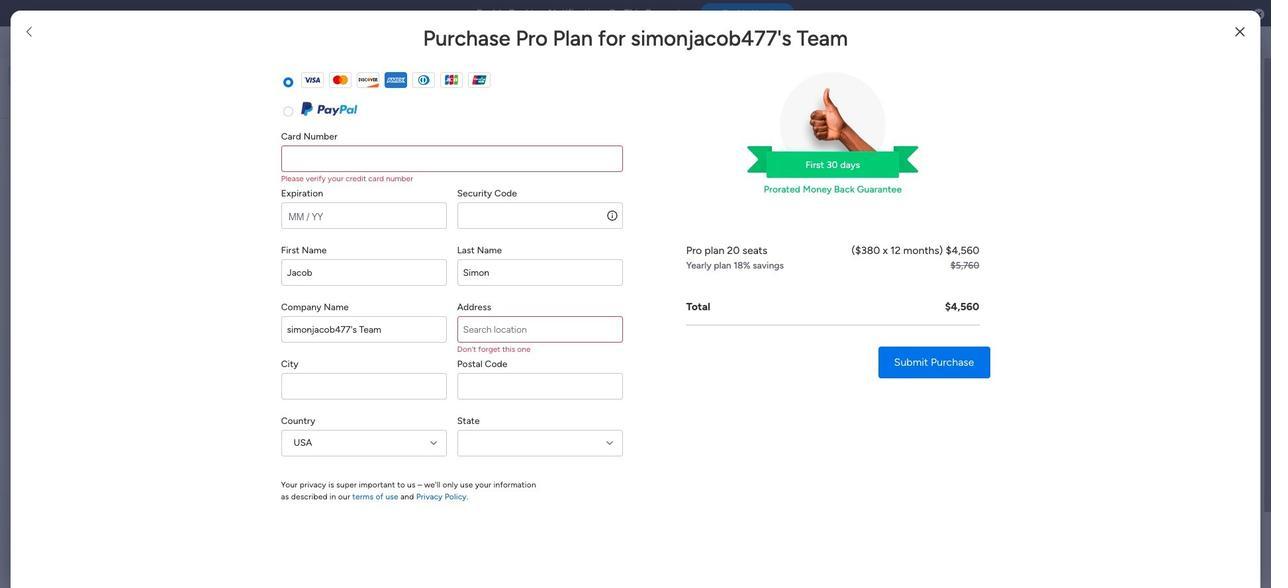 Task type: describe. For each thing, give the bounding box(es) containing it.
0 horizontal spatial lottie animation element
[[0, 455, 169, 589]]

2 add to favorites image from the left
[[581, 269, 594, 282]]

1 vertical spatial option
[[8, 89, 161, 110]]

dapulse close image
[[1254, 8, 1265, 21]]

back image
[[26, 26, 32, 37]]

Search location field
[[457, 317, 623, 343]]



Task type: vqa. For each thing, say whether or not it's contained in the screenshot.
1 element
yes



Task type: locate. For each thing, give the bounding box(es) containing it.
0 vertical spatial option
[[8, 66, 161, 87]]

1 element
[[378, 342, 394, 358]]

1 horizontal spatial lottie animation element
[[639, 58, 1011, 109]]

1 vertical spatial lottie animation element
[[0, 455, 169, 589]]

lottie animation image for the top lottie animation element
[[639, 58, 1011, 109]]

0 horizontal spatial add to favorites image
[[398, 269, 411, 282]]

close image
[[1236, 26, 1245, 37]]

1 vertical spatial lottie animation image
[[0, 455, 169, 589]]

add to favorites image
[[763, 269, 776, 282]]

lottie animation element
[[639, 58, 1011, 109], [0, 455, 169, 589]]

0 horizontal spatial lottie animation image
[[0, 455, 169, 589]]

roy mann image
[[276, 387, 302, 414]]

workspace selection element
[[9, 128, 114, 149]]

quick search results list box
[[244, 150, 982, 326]]

None field
[[281, 260, 447, 286], [457, 260, 623, 286], [281, 317, 447, 343], [281, 374, 447, 400], [457, 374, 623, 400], [281, 260, 447, 286], [457, 260, 623, 286], [281, 317, 447, 343], [281, 374, 447, 400], [457, 374, 623, 400]]

option
[[8, 66, 161, 87], [8, 89, 161, 110], [0, 186, 169, 189]]

lottie animation image
[[639, 58, 1011, 109], [0, 455, 169, 589]]

2 vertical spatial option
[[0, 186, 169, 189]]

lottie animation image for the left lottie animation element
[[0, 455, 169, 589]]

public board image
[[443, 268, 458, 283]]

0 vertical spatial lottie animation image
[[639, 58, 1011, 109]]

0 vertical spatial lottie animation element
[[639, 58, 1011, 109]]

1 horizontal spatial add to favorites image
[[581, 269, 594, 282]]

add to favorites image
[[398, 269, 411, 282], [581, 269, 594, 282]]

1 horizontal spatial lottie animation image
[[639, 58, 1011, 109]]

list box
[[0, 184, 169, 434]]

1 add to favorites image from the left
[[398, 269, 411, 282]]

jacob simon image
[[1235, 32, 1256, 53]]



